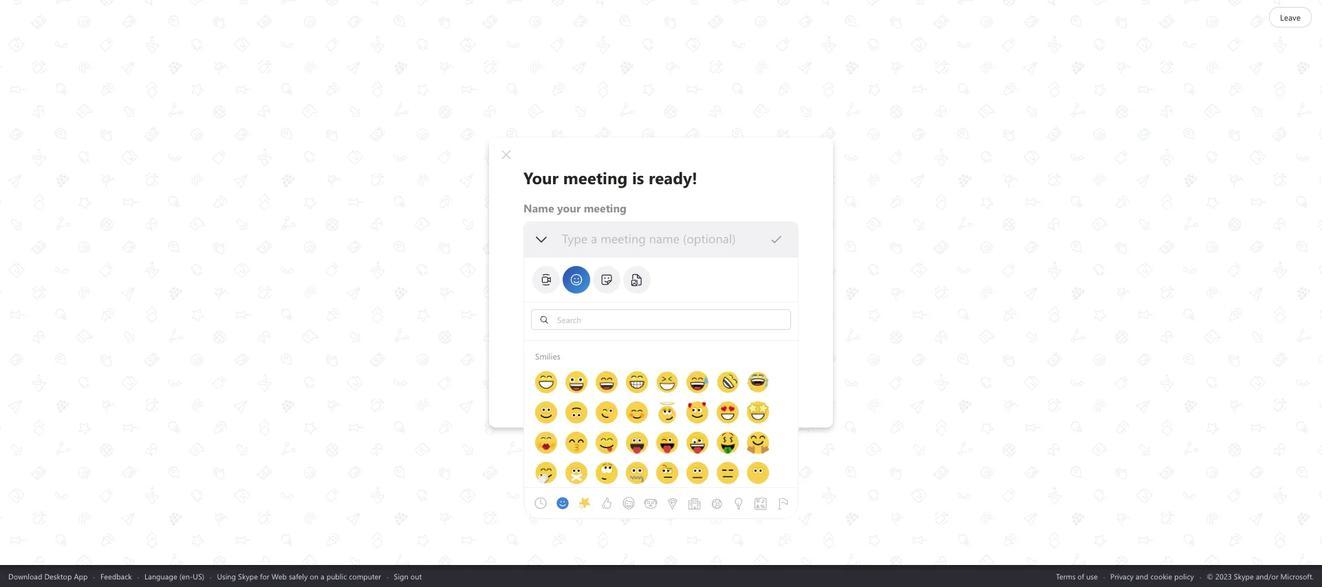 Task type: locate. For each thing, give the bounding box(es) containing it.
safely
[[289, 572, 308, 582]]

tab list
[[531, 265, 788, 295], [530, 469, 838, 538]]

feedback
[[100, 572, 132, 582]]

web
[[272, 572, 287, 582]]

language
[[145, 572, 177, 582]]

(en-
[[179, 572, 193, 582]]

app
[[74, 572, 88, 582]]

terms
[[1057, 572, 1076, 582]]

skype
[[238, 572, 258, 582]]

terms of use
[[1057, 572, 1098, 582]]

using
[[217, 572, 236, 582]]

feedback link
[[100, 572, 132, 582]]

privacy and cookie policy link
[[1111, 572, 1195, 582]]

privacy
[[1111, 572, 1134, 582]]

public
[[327, 572, 347, 582]]

1 vertical spatial tab list
[[530, 469, 838, 538]]



Task type: describe. For each thing, give the bounding box(es) containing it.
policy
[[1175, 572, 1195, 582]]

language (en-us) link
[[145, 572, 204, 582]]

download desktop app link
[[8, 572, 88, 582]]

sign
[[394, 572, 409, 582]]

us)
[[193, 572, 204, 582]]

sign out
[[394, 572, 422, 582]]

language (en-us)
[[145, 572, 204, 582]]

out
[[411, 572, 422, 582]]

on
[[310, 572, 319, 582]]

download
[[8, 572, 42, 582]]

terms of use link
[[1057, 572, 1098, 582]]

cookie
[[1151, 572, 1173, 582]]

computer
[[349, 572, 381, 582]]

use
[[1087, 572, 1098, 582]]

privacy and cookie policy
[[1111, 572, 1195, 582]]

and
[[1136, 572, 1149, 582]]

desktop
[[44, 572, 72, 582]]

using skype for web safely on a public computer
[[217, 572, 381, 582]]

0 vertical spatial tab list
[[531, 265, 788, 295]]

Search text field
[[554, 314, 787, 326]]

using skype for web safely on a public computer link
[[217, 572, 381, 582]]

a
[[321, 572, 325, 582]]

download desktop app
[[8, 572, 88, 582]]

of
[[1078, 572, 1085, 582]]

sign out link
[[394, 572, 422, 582]]

for
[[260, 572, 270, 582]]

Type a meeting name (optional) text field
[[562, 231, 770, 247]]



Task type: vqa. For each thing, say whether or not it's contained in the screenshot.
"over,"
no



